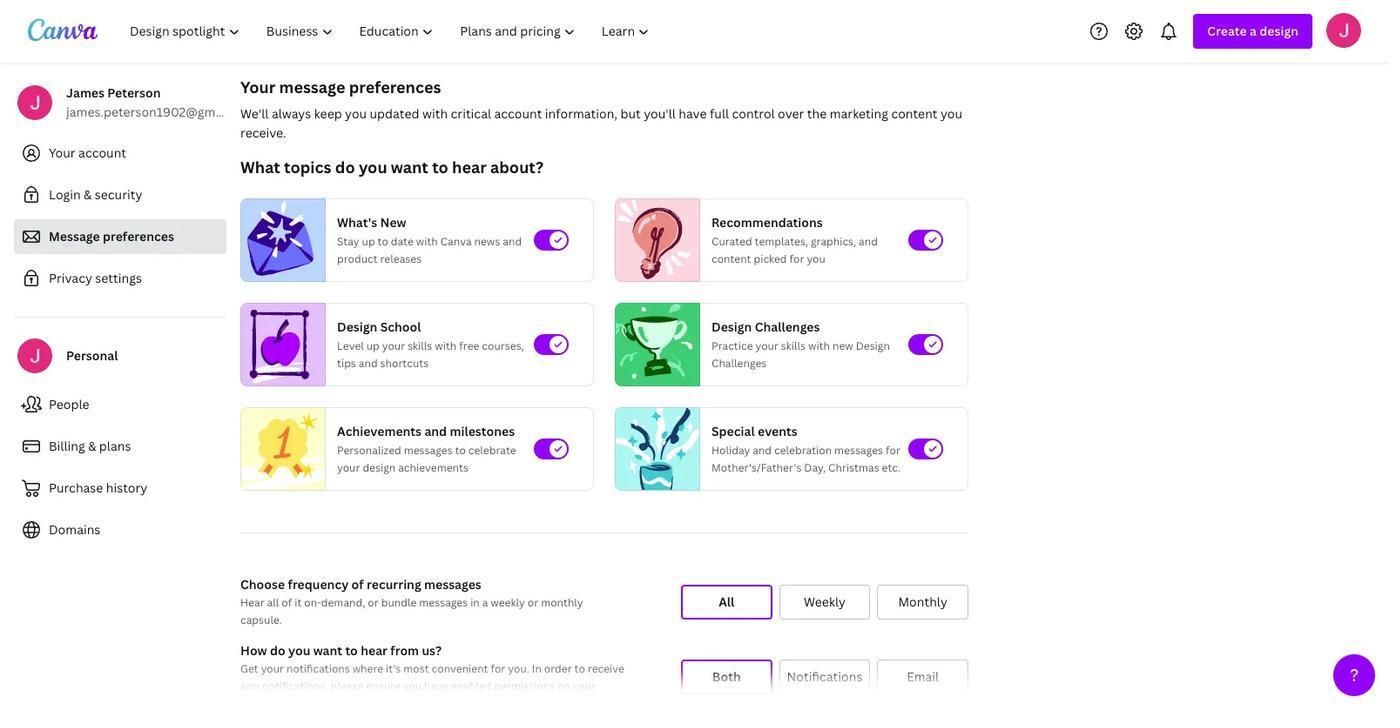 Task type: vqa. For each thing, say whether or not it's contained in the screenshot.
Account to the top
yes



Task type: locate. For each thing, give the bounding box(es) containing it.
for left you.
[[491, 662, 505, 677]]

notifications
[[287, 662, 350, 677]]

shortcuts
[[380, 356, 429, 371]]

1 vertical spatial content
[[712, 252, 751, 267]]

and up mother's/father's
[[753, 443, 772, 458]]

us?
[[422, 643, 442, 659]]

with left free on the top of the page
[[435, 339, 457, 354]]

with left critical
[[422, 105, 448, 122]]

and right 'news'
[[503, 234, 522, 249]]

plans
[[99, 438, 131, 455]]

special
[[712, 423, 755, 440]]

messages inside special events holiday and celebration messages for mother's/father's day, christmas etc.
[[834, 443, 883, 458]]

your up we'll
[[240, 77, 276, 98]]

1 horizontal spatial or
[[528, 596, 538, 611]]

to inside what's new stay up to date with canva news and product releases
[[378, 234, 388, 249]]

curated
[[712, 234, 752, 249]]

recommendations curated templates, graphics, and content picked for you
[[712, 214, 878, 267]]

0 horizontal spatial or
[[368, 596, 379, 611]]

of
[[351, 577, 364, 593], [282, 596, 292, 611]]

order
[[544, 662, 572, 677]]

0 horizontal spatial preferences
[[103, 228, 174, 245]]

notifications,
[[262, 679, 328, 694]]

your down personalized
[[337, 461, 360, 476]]

messages up in
[[424, 577, 481, 593]]

with inside 'we'll always keep you updated with critical account information, but you'll have full control over the marketing content you receive.'
[[422, 105, 448, 122]]

design for design challenges
[[712, 319, 752, 335]]

your
[[240, 77, 276, 98], [49, 145, 75, 161]]

1 horizontal spatial design
[[1260, 23, 1299, 39]]

0 horizontal spatial do
[[270, 643, 285, 659]]

0 horizontal spatial a
[[482, 596, 488, 611]]

canva
[[440, 234, 472, 249]]

topic image for special events
[[616, 404, 699, 495]]

for up 'etc.'
[[886, 443, 901, 458]]

receive
[[588, 662, 624, 677]]

about?
[[490, 157, 543, 178]]

0 vertical spatial content
[[891, 105, 938, 122]]

updated
[[370, 105, 419, 122]]

topic image for design school
[[241, 303, 318, 387]]

messages up christmas
[[834, 443, 883, 458]]

design right new
[[856, 339, 890, 354]]

0 vertical spatial preferences
[[349, 77, 441, 98]]

for inside special events holiday and celebration messages for mother's/father's day, christmas etc.
[[886, 443, 901, 458]]

0 vertical spatial &
[[84, 186, 92, 203]]

content
[[891, 105, 938, 122], [712, 252, 751, 267]]

do inside how do you want to hear from us? get your notifications where it's most convenient for you. in order to receive app notifications, please ensure you have enabled permissions on your device.
[[270, 643, 285, 659]]

1 vertical spatial design
[[363, 461, 396, 476]]

0 vertical spatial your
[[240, 77, 276, 98]]

0 horizontal spatial skills
[[408, 339, 432, 354]]

your message preferences
[[240, 77, 441, 98]]

to left the date
[[378, 234, 388, 249]]

design inside design school level up your skills with free courses, tips and shortcuts
[[337, 319, 377, 335]]

with inside what's new stay up to date with canva news and product releases
[[416, 234, 438, 249]]

domains
[[49, 522, 100, 538]]

design inside achievements and milestones personalized messages to celebrate your design achievements
[[363, 461, 396, 476]]

1 horizontal spatial skills
[[781, 339, 806, 354]]

1 vertical spatial want
[[313, 643, 342, 659]]

to down milestones
[[455, 443, 466, 458]]

what's
[[337, 214, 377, 231]]

messages
[[404, 443, 453, 458], [834, 443, 883, 458], [424, 577, 481, 593], [419, 596, 468, 611]]

a right create
[[1250, 23, 1257, 39]]

0 horizontal spatial account
[[78, 145, 126, 161]]

1 vertical spatial have
[[424, 679, 448, 694]]

stay
[[337, 234, 359, 249]]

or left bundle
[[368, 596, 379, 611]]

have down most
[[424, 679, 448, 694]]

1 vertical spatial do
[[270, 643, 285, 659]]

design for design school
[[337, 319, 377, 335]]

login
[[49, 186, 81, 203]]

choose frequency of recurring messages hear all of it on-demand, or bundle messages in a weekly or monthly capsule.
[[240, 577, 583, 628]]

0 horizontal spatial design
[[363, 461, 396, 476]]

preferences up updated
[[349, 77, 441, 98]]

want down updated
[[391, 157, 428, 178]]

have inside how do you want to hear from us? get your notifications where it's most convenient for you. in order to receive app notifications, please ensure you have enabled permissions on your device.
[[424, 679, 448, 694]]

0 horizontal spatial your
[[49, 145, 75, 161]]

0 horizontal spatial for
[[491, 662, 505, 677]]

hear left about?
[[452, 157, 487, 178]]

with left new
[[808, 339, 830, 354]]

in
[[470, 596, 480, 611]]

1 vertical spatial &
[[88, 438, 96, 455]]

of left it
[[282, 596, 292, 611]]

topic image left practice
[[616, 303, 692, 387]]

on
[[558, 679, 571, 694]]

all
[[267, 596, 279, 611]]

in
[[532, 662, 542, 677]]

1 or from the left
[[368, 596, 379, 611]]

it
[[295, 596, 302, 611]]

topic image for design challenges
[[616, 303, 692, 387]]

up inside design school level up your skills with free courses, tips and shortcuts
[[366, 339, 380, 354]]

1 horizontal spatial of
[[351, 577, 364, 593]]

product
[[337, 252, 378, 267]]

up
[[362, 234, 375, 249], [366, 339, 380, 354]]

enabled
[[451, 679, 492, 694]]

over
[[778, 105, 804, 122]]

All button
[[681, 585, 772, 620]]

school
[[380, 319, 421, 335]]

topic image left "stay"
[[241, 199, 318, 282]]

personalized
[[337, 443, 401, 458]]

do right topics
[[335, 157, 355, 178]]

and
[[503, 234, 522, 249], [859, 234, 878, 249], [359, 356, 378, 371], [425, 423, 447, 440], [753, 443, 772, 458]]

1 horizontal spatial design
[[712, 319, 752, 335]]

to
[[432, 157, 448, 178], [378, 234, 388, 249], [455, 443, 466, 458], [345, 643, 358, 659], [575, 662, 585, 677]]

message preferences
[[49, 228, 174, 245]]

design
[[337, 319, 377, 335], [712, 319, 752, 335], [856, 339, 890, 354]]

1 horizontal spatial your
[[240, 77, 276, 98]]

design right create
[[1260, 23, 1299, 39]]

tips
[[337, 356, 356, 371]]

0 vertical spatial design
[[1260, 23, 1299, 39]]

picked
[[754, 252, 787, 267]]

0 horizontal spatial want
[[313, 643, 342, 659]]

1 vertical spatial preferences
[[103, 228, 174, 245]]

your right on on the bottom left of page
[[573, 679, 596, 694]]

topic image left tips
[[241, 303, 318, 387]]

challenges down practice
[[712, 356, 767, 371]]

james peterson image
[[1326, 13, 1361, 47]]

your for your account
[[49, 145, 75, 161]]

and right graphics,
[[859, 234, 878, 249]]

have inside 'we'll always keep you updated with critical account information, but you'll have full control over the marketing content you receive.'
[[679, 105, 707, 122]]

for
[[790, 252, 804, 267], [886, 443, 901, 458], [491, 662, 505, 677]]

up inside what's new stay up to date with canva news and product releases
[[362, 234, 375, 249]]

skills left new
[[781, 339, 806, 354]]

1 horizontal spatial hear
[[452, 157, 487, 178]]

your right practice
[[756, 339, 779, 354]]

messages up achievements
[[404, 443, 453, 458]]

content inside 'we'll always keep you updated with critical account information, but you'll have full control over the marketing content you receive.'
[[891, 105, 938, 122]]

0 horizontal spatial design
[[337, 319, 377, 335]]

capsule.
[[240, 613, 282, 628]]

templates,
[[755, 234, 808, 249]]

how do you want to hear from us? get your notifications where it's most convenient for you. in order to receive app notifications, please ensure you have enabled permissions on your device.
[[240, 643, 624, 711]]

0 vertical spatial account
[[494, 105, 542, 122]]

content down curated
[[712, 252, 751, 267]]

topic image left holiday
[[616, 404, 699, 495]]

0 vertical spatial up
[[362, 234, 375, 249]]

day,
[[804, 461, 826, 476]]

1 vertical spatial a
[[482, 596, 488, 611]]

content right marketing
[[891, 105, 938, 122]]

2 or from the left
[[528, 596, 538, 611]]

and up achievements
[[425, 423, 447, 440]]

login & security
[[49, 186, 142, 203]]

to up where
[[345, 643, 358, 659]]

1 skills from the left
[[408, 339, 432, 354]]

& inside 'link'
[[88, 438, 96, 455]]

james
[[66, 84, 105, 101]]

date
[[391, 234, 414, 249]]

topic image
[[241, 199, 318, 282], [616, 199, 692, 282], [241, 303, 318, 387], [616, 303, 692, 387], [241, 404, 325, 495], [616, 404, 699, 495]]

recommendations
[[712, 214, 823, 231]]

challenges down picked
[[755, 319, 820, 335]]

& for login
[[84, 186, 92, 203]]

want up notifications
[[313, 643, 342, 659]]

account up login & security
[[78, 145, 126, 161]]

etc.
[[882, 461, 901, 476]]

weekly
[[491, 596, 525, 611]]

or right weekly
[[528, 596, 538, 611]]

topic image left curated
[[616, 199, 692, 282]]

up right level
[[366, 339, 380, 354]]

or
[[368, 596, 379, 611], [528, 596, 538, 611]]

& for billing
[[88, 438, 96, 455]]

people
[[49, 396, 89, 413]]

app
[[240, 679, 260, 694]]

1 horizontal spatial content
[[891, 105, 938, 122]]

with right the date
[[416, 234, 438, 249]]

2 vertical spatial for
[[491, 662, 505, 677]]

1 horizontal spatial for
[[790, 252, 804, 267]]

& right login in the top of the page
[[84, 186, 92, 203]]

and right tips
[[359, 356, 378, 371]]

do
[[335, 157, 355, 178], [270, 643, 285, 659]]

0 vertical spatial have
[[679, 105, 707, 122]]

0 vertical spatial hear
[[452, 157, 487, 178]]

and inside recommendations curated templates, graphics, and content picked for you
[[859, 234, 878, 249]]

1 vertical spatial of
[[282, 596, 292, 611]]

graphics,
[[811, 234, 856, 249]]

& left plans
[[88, 438, 96, 455]]

0 horizontal spatial have
[[424, 679, 448, 694]]

preferences down login & security link
[[103, 228, 174, 245]]

with
[[422, 105, 448, 122], [416, 234, 438, 249], [435, 339, 457, 354], [808, 339, 830, 354]]

login & security link
[[14, 178, 226, 213]]

history
[[106, 480, 147, 496]]

you
[[345, 105, 367, 122], [941, 105, 962, 122], [359, 157, 387, 178], [807, 252, 826, 267], [288, 643, 310, 659], [403, 679, 422, 694]]

have left full
[[679, 105, 707, 122]]

do right how at the left bottom of page
[[270, 643, 285, 659]]

control
[[732, 105, 775, 122]]

topic image left personalized
[[241, 404, 325, 495]]

your down "school"
[[382, 339, 405, 354]]

0 vertical spatial a
[[1250, 23, 1257, 39]]

achievements and milestones personalized messages to celebrate your design achievements
[[337, 423, 516, 476]]

design down personalized
[[363, 461, 396, 476]]

skills inside design challenges practice your skills with new design challenges
[[781, 339, 806, 354]]

of up 'demand,'
[[351, 577, 364, 593]]

and inside what's new stay up to date with canva news and product releases
[[503, 234, 522, 249]]

courses,
[[482, 339, 524, 354]]

0 vertical spatial do
[[335, 157, 355, 178]]

0 vertical spatial want
[[391, 157, 428, 178]]

a
[[1250, 23, 1257, 39], [482, 596, 488, 611]]

your up login in the top of the page
[[49, 145, 75, 161]]

0 horizontal spatial hear
[[361, 643, 388, 659]]

a right in
[[482, 596, 488, 611]]

skills inside design school level up your skills with free courses, tips and shortcuts
[[408, 339, 432, 354]]

1 horizontal spatial have
[[679, 105, 707, 122]]

1 vertical spatial account
[[78, 145, 126, 161]]

1 horizontal spatial a
[[1250, 23, 1257, 39]]

1 vertical spatial for
[[886, 443, 901, 458]]

0 horizontal spatial content
[[712, 252, 751, 267]]

critical
[[451, 105, 491, 122]]

1 vertical spatial up
[[366, 339, 380, 354]]

0 vertical spatial for
[[790, 252, 804, 267]]

account right critical
[[494, 105, 542, 122]]

2 skills from the left
[[781, 339, 806, 354]]

events
[[758, 423, 798, 440]]

1 horizontal spatial do
[[335, 157, 355, 178]]

peterson
[[107, 84, 161, 101]]

hear up where
[[361, 643, 388, 659]]

Notifications button
[[779, 660, 870, 695]]

security
[[95, 186, 142, 203]]

1 vertical spatial your
[[49, 145, 75, 161]]

personal
[[66, 348, 118, 364]]

design challenges practice your skills with new design challenges
[[712, 319, 890, 371]]

for down templates,
[[790, 252, 804, 267]]

design up practice
[[712, 319, 752, 335]]

account
[[494, 105, 542, 122], [78, 145, 126, 161]]

people link
[[14, 388, 226, 422]]

1 vertical spatial hear
[[361, 643, 388, 659]]

marketing
[[830, 105, 888, 122]]

skills up shortcuts
[[408, 339, 432, 354]]

2 horizontal spatial for
[[886, 443, 901, 458]]

what topics do you want to hear about?
[[240, 157, 543, 178]]

up right "stay"
[[362, 234, 375, 249]]

design up level
[[337, 319, 377, 335]]

1 horizontal spatial account
[[494, 105, 542, 122]]



Task type: describe. For each thing, give the bounding box(es) containing it.
a inside choose frequency of recurring messages hear all of it on-demand, or bundle messages in a weekly or monthly capsule.
[[482, 596, 488, 611]]

milestones
[[450, 423, 515, 440]]

for inside recommendations curated templates, graphics, and content picked for you
[[790, 252, 804, 267]]

christmas
[[828, 461, 879, 476]]

you inside recommendations curated templates, graphics, and content picked for you
[[807, 252, 826, 267]]

Weekly button
[[779, 585, 870, 620]]

practice
[[712, 339, 753, 354]]

billing
[[49, 438, 85, 455]]

all
[[719, 594, 735, 611]]

Monthly button
[[877, 585, 969, 620]]

2 horizontal spatial design
[[856, 339, 890, 354]]

content inside recommendations curated templates, graphics, and content picked for you
[[712, 252, 751, 267]]

topic image for recommendations
[[616, 199, 692, 282]]

it's
[[386, 662, 401, 677]]

both
[[712, 669, 741, 685]]

0 vertical spatial of
[[351, 577, 364, 593]]

to right order in the bottom of the page
[[575, 662, 585, 677]]

account inside 'we'll always keep you updated with critical account information, but you'll have full control over the marketing content you receive.'
[[494, 105, 542, 122]]

free
[[459, 339, 479, 354]]

from
[[390, 643, 419, 659]]

Email button
[[877, 660, 969, 695]]

top level navigation element
[[118, 14, 665, 49]]

monthly
[[541, 596, 583, 611]]

purchase
[[49, 480, 103, 496]]

and inside achievements and milestones personalized messages to celebrate your design achievements
[[425, 423, 447, 440]]

Both button
[[681, 660, 772, 695]]

on-
[[304, 596, 321, 611]]

notifications
[[787, 669, 863, 685]]

privacy
[[49, 270, 92, 287]]

permissions
[[494, 679, 555, 694]]

your inside design school level up your skills with free courses, tips and shortcuts
[[382, 339, 405, 354]]

1 horizontal spatial want
[[391, 157, 428, 178]]

0 vertical spatial challenges
[[755, 319, 820, 335]]

achievements
[[398, 461, 468, 476]]

0 horizontal spatial of
[[282, 596, 292, 611]]

design inside dropdown button
[[1260, 23, 1299, 39]]

message
[[279, 77, 345, 98]]

preferences inside message preferences link
[[103, 228, 174, 245]]

your inside achievements and milestones personalized messages to celebrate your design achievements
[[337, 461, 360, 476]]

billing & plans link
[[14, 429, 226, 464]]

celebrate
[[468, 443, 516, 458]]

information,
[[545, 105, 618, 122]]

messages left in
[[419, 596, 468, 611]]

for inside how do you want to hear from us? get your notifications where it's most convenient for you. in order to receive app notifications, please ensure you have enabled permissions on your device.
[[491, 662, 505, 677]]

topic image for achievements and milestones
[[241, 404, 325, 495]]

weekly
[[804, 594, 846, 611]]

hear inside how do you want to hear from us? get your notifications where it's most convenient for you. in order to receive app notifications, please ensure you have enabled permissions on your device.
[[361, 643, 388, 659]]

privacy settings
[[49, 270, 142, 287]]

and inside design school level up your skills with free courses, tips and shortcuts
[[359, 356, 378, 371]]

we'll
[[240, 105, 269, 122]]

email
[[907, 669, 939, 685]]

keep
[[314, 105, 342, 122]]

billing & plans
[[49, 438, 131, 455]]

domains link
[[14, 513, 226, 548]]

your for your message preferences
[[240, 77, 276, 98]]

device.
[[240, 697, 276, 711]]

a inside dropdown button
[[1250, 23, 1257, 39]]

hear
[[240, 596, 264, 611]]

monthly
[[898, 594, 948, 611]]

create
[[1207, 23, 1247, 39]]

receive.
[[240, 125, 286, 141]]

new
[[833, 339, 853, 354]]

recurring
[[367, 577, 421, 593]]

with inside design challenges practice your skills with new design challenges
[[808, 339, 830, 354]]

message preferences link
[[14, 219, 226, 254]]

privacy settings link
[[14, 261, 226, 296]]

to up what's new stay up to date with canva news and product releases
[[432, 157, 448, 178]]

with inside design school level up your skills with free courses, tips and shortcuts
[[435, 339, 457, 354]]

1 horizontal spatial preferences
[[349, 77, 441, 98]]

your account link
[[14, 136, 226, 171]]

and inside special events holiday and celebration messages for mother's/father's day, christmas etc.
[[753, 443, 772, 458]]

your right 'get'
[[261, 662, 284, 677]]

holiday
[[712, 443, 750, 458]]

what's new stay up to date with canva news and product releases
[[337, 214, 522, 267]]

your inside design challenges practice your skills with new design challenges
[[756, 339, 779, 354]]

new
[[380, 214, 406, 231]]

james peterson james.peterson1902@gmail.com
[[66, 84, 258, 120]]

celebration
[[774, 443, 832, 458]]

most
[[404, 662, 429, 677]]

your account
[[49, 145, 126, 161]]

topic image for what's new
[[241, 199, 318, 282]]

want inside how do you want to hear from us? get your notifications where it's most convenient for you. in order to receive app notifications, please ensure you have enabled permissions on your device.
[[313, 643, 342, 659]]

create a design button
[[1194, 14, 1313, 49]]

messages inside achievements and milestones personalized messages to celebrate your design achievements
[[404, 443, 453, 458]]

level
[[337, 339, 364, 354]]

settings
[[95, 270, 142, 287]]

up for what's
[[362, 234, 375, 249]]

get
[[240, 662, 258, 677]]

achievements
[[337, 423, 422, 440]]

frequency
[[288, 577, 349, 593]]

design school level up your skills with free courses, tips and shortcuts
[[337, 319, 524, 371]]

news
[[474, 234, 500, 249]]

purchase history link
[[14, 471, 226, 506]]

purchase history
[[49, 480, 147, 496]]

mother's/father's
[[712, 461, 802, 476]]

you.
[[508, 662, 529, 677]]

demand,
[[321, 596, 365, 611]]

create a design
[[1207, 23, 1299, 39]]

up for design
[[366, 339, 380, 354]]

to inside achievements and milestones personalized messages to celebrate your design achievements
[[455, 443, 466, 458]]

ensure
[[366, 679, 400, 694]]

1 vertical spatial challenges
[[712, 356, 767, 371]]



